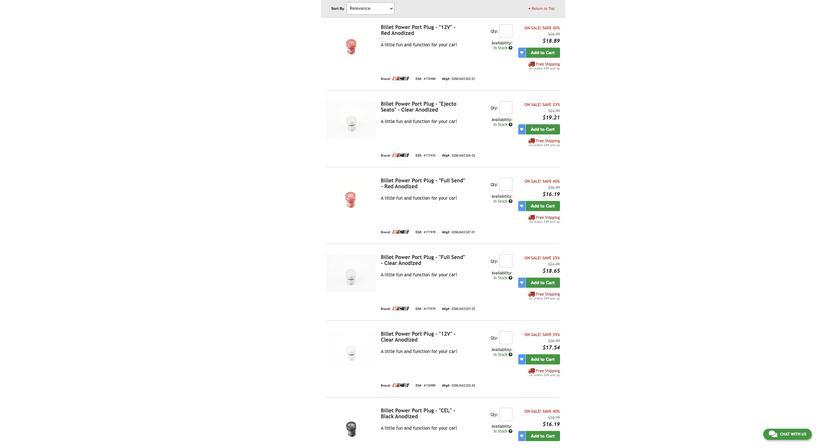 Task type: describe. For each thing, give the bounding box(es) containing it.
cart for billet power port plug - "full send" - clear anodized
[[546, 280, 555, 286]]

01 for billet power port plug - "full send" - red anodized
[[472, 231, 476, 234]]

billet power port plug - "ejecto seato" - clear anodized
[[381, 101, 457, 113]]

"full for billet power port plug - "full send" - red anodized
[[439, 178, 450, 184]]

port for billet power port plug - "full send" - clear anodized
[[412, 254, 422, 260]]

mfg#: 028636ecs02-01
[[443, 77, 476, 81]]

function for billet power port plug - "12v" - red anodized
[[413, 42, 430, 47]]

$49 for $19.21
[[544, 143, 550, 147]]

6 stock from the top
[[498, 429, 508, 434]]

$24.99 for $19.21
[[549, 109, 560, 113]]

in stock for $17.54
[[494, 353, 509, 357]]

es#: 4171976
[[416, 154, 436, 158]]

$26.99 for billet power port plug - "12v" - red anodized
[[549, 32, 560, 36]]

2 40% from the top
[[553, 409, 560, 414]]

es#4176989 - 028636ecs02-02 - billet power port plug - "12v" - clear anodized - a little fun and function for your car! - ecs - audi bmw volkswagen mercedes benz mini porsche image
[[326, 331, 376, 369]]

billet power port plug - "12v" - clear anodized link
[[381, 331, 456, 343]]

1 brand: from the top
[[381, 0, 391, 4]]

4171979
[[424, 307, 436, 311]]

$49 for $18.65
[[544, 297, 550, 300]]

question circle image for $19.21
[[509, 123, 513, 127]]

save for billet power port plug - "full send" - red anodized
[[543, 179, 552, 184]]

add to wish list image for $16.19
[[521, 204, 524, 208]]

6 add to cart from the top
[[531, 434, 555, 439]]

1 ecs - corporate logo image from the top
[[393, 0, 410, 3]]

with
[[792, 432, 801, 437]]

in stock for $16.19
[[494, 199, 509, 204]]

billet power port plug - "12v" - clear anodized
[[381, 331, 456, 343]]

6 cart from the top
[[546, 434, 555, 439]]

availability: for $19.21
[[492, 117, 513, 122]]

"ejecto
[[439, 101, 457, 107]]

clear inside the billet power port plug - "12v" - clear anodized
[[381, 337, 394, 343]]

1 on sale!                         save 40% $26.99 $16.19 from the top
[[525, 179, 560, 197]]

caret up image
[[529, 7, 531, 10]]

on sale!                         save 30% $26.99 $18.89
[[525, 26, 560, 44]]

$18.89
[[543, 38, 560, 44]]

6 add from the top
[[531, 434, 540, 439]]

fun for billet power port plug - "full send" - red anodized
[[397, 195, 403, 201]]

return to top
[[531, 6, 555, 11]]

cart for billet power port plug - "12v" - clear anodized
[[546, 357, 555, 362]]

to for billet power port plug - "12v" - clear anodized
[[541, 357, 545, 362]]

power for billet power port plug - "cel" - black anodized
[[396, 408, 411, 414]]

$49 for $18.89
[[544, 67, 550, 70]]

stock for $19.21
[[498, 122, 508, 127]]

1 $16.19 from the top
[[543, 191, 560, 197]]

$49 for $17.54
[[544, 373, 550, 377]]

stock for $18.65
[[498, 276, 508, 280]]

orders for $17.54
[[534, 373, 543, 377]]

mfg#: for billet power port plug - "full send" - clear anodized
[[443, 307, 451, 311]]

billet for billet power port plug - "full send" - red anodized
[[381, 178, 394, 184]]

a little fun and function for your car! for billet power port plug - "12v" - clear anodized
[[381, 349, 458, 354]]

plug for billet power port plug - "12v" - clear anodized
[[424, 331, 434, 337]]

port for billet power port plug - "cel" - black anodized
[[412, 408, 422, 414]]

es#4171971 - 028636ecs03-03 - billet power port plug - "cel" - black anodized - a little fun and function for your car! - ecs - audi bmw volkswagen mercedes benz mini porsche image
[[326, 408, 376, 445]]

5 question circle image from the top
[[509, 430, 513, 434]]

add for billet power port plug - "full send" - clear anodized
[[531, 280, 540, 286]]

6 qty: from the top
[[491, 413, 499, 417]]

comments image
[[770, 430, 778, 438]]

power for billet power port plug - "full send" - clear anodized
[[396, 254, 411, 260]]

es#4171979 - 028636ecs07-02 - billet power port plug - "full send" - clear anodized - a little fun and function for your car! - ecs - audi bmw volkswagen mercedes benz mini porsche image
[[326, 255, 376, 292]]

mfg#: 028636ecs07-01
[[443, 231, 476, 234]]

add for billet power port plug - "12v" - red anodized
[[531, 50, 540, 55]]

sale! for billet power port plug - "12v" - red anodized
[[532, 26, 542, 30]]

"cel"
[[439, 408, 452, 414]]

30%
[[553, 26, 560, 30]]

ecs - corporate logo image for billet power port plug - "12v" - clear anodized
[[393, 384, 410, 387]]

seato"
[[381, 107, 397, 113]]

car! for billet power port plug - "12v" - red anodized
[[450, 42, 458, 47]]

4171978
[[424, 231, 436, 234]]

ecs - corporate logo image for billet power port plug - "full send" - clear anodized
[[393, 307, 410, 310]]

1 40% from the top
[[553, 179, 560, 184]]

your for billet power port plug - "full send" - red anodized
[[439, 195, 448, 201]]

sort
[[332, 6, 339, 11]]

car! for billet power port plug - "cel" - black anodized
[[450, 426, 458, 431]]

add to cart button for billet power port plug - "12v" - clear anodized
[[526, 354, 560, 365]]

on for $19.21
[[530, 143, 533, 147]]

shipping for $19.21
[[546, 139, 560, 143]]

orders for $19.21
[[534, 143, 543, 147]]

add to wish list image for $16.19
[[521, 435, 524, 438]]

es#4171976 - 028636ecs06-02 - billet power port plug - "ejecto seato" - clear anodized - a little fun and function for your car! - ecs - audi bmw volkswagen mercedes benz mini porsche image
[[326, 101, 376, 138]]

in stock for $18.89
[[494, 46, 509, 50]]

billet for billet power port plug - "12v" - red anodized
[[381, 24, 394, 30]]

orders for $18.65
[[534, 297, 543, 300]]

cart for billet power port plug - "12v" - red anodized
[[546, 50, 555, 55]]

return
[[532, 6, 544, 11]]

plug for billet power port plug - "12v" - red anodized
[[424, 24, 434, 30]]

little for billet power port plug - "full send" - red anodized
[[385, 195, 395, 201]]

$19.21
[[543, 115, 560, 121]]

qty: for billet power port plug - "full send" - clear anodized
[[491, 259, 499, 264]]

billet for billet power port plug - "ejecto seato" - clear anodized
[[381, 101, 394, 107]]

6 sale! from the top
[[532, 409, 542, 414]]

6 in stock from the top
[[494, 429, 509, 434]]

a for billet power port plug - "12v" - clear anodized
[[381, 349, 384, 354]]

free shipping on orders $49 and up for $18.89
[[530, 62, 560, 70]]

6 availability: from the top
[[492, 424, 513, 429]]

function for billet power port plug - "12v" - clear anodized
[[413, 349, 430, 354]]

028636ecs07- for billet power port plug - "full send" - clear anodized
[[452, 307, 472, 311]]

a little fun and function for your car! for billet power port plug - "cel" - black anodized
[[381, 426, 458, 431]]

your for billet power port plug - "12v" - red anodized
[[439, 42, 448, 47]]

brand: for billet power port plug - "12v" - red anodized
[[381, 77, 391, 81]]

es#: 4176988
[[416, 77, 436, 81]]

anodized inside billet power port plug - "cel" - black anodized
[[396, 414, 418, 420]]

add to cart for billet power port plug - "ejecto seato" - clear anodized
[[531, 127, 555, 132]]

$17.54
[[543, 345, 560, 351]]

send" for billet power port plug - "full send" - clear anodized
[[452, 254, 466, 260]]

a little fun and function for your car! for billet power port plug - "full send" - clear anodized
[[381, 272, 458, 277]]

4176988
[[424, 77, 436, 81]]

return to top link
[[529, 6, 555, 11]]

23%
[[553, 102, 560, 107]]

brand: for billet power port plug - "ejecto seato" - clear anodized
[[381, 154, 391, 158]]

little for billet power port plug - "full send" - clear anodized
[[385, 272, 395, 277]]

028636ecs06-
[[452, 154, 472, 158]]

6 on from the top
[[525, 409, 530, 414]]

billet power port plug - "ejecto seato" - clear anodized link
[[381, 101, 457, 113]]

send" for billet power port plug - "full send" - red anodized
[[452, 178, 466, 184]]

free for $19.21
[[537, 139, 545, 143]]

2 on sale!                         save 40% $26.99 $16.19 from the top
[[525, 409, 560, 428]]

sale! for billet power port plug - "12v" - clear anodized
[[532, 333, 542, 337]]

01 for billet power port plug - "12v" - red anodized
[[472, 77, 476, 81]]

plug for billet power port plug - "full send" - clear anodized
[[424, 254, 434, 260]]

4 $26.99 from the top
[[549, 416, 560, 420]]

shipping for $16.19
[[546, 215, 560, 220]]

your for billet power port plug - "ejecto seato" - clear anodized
[[439, 119, 448, 124]]

sort by
[[332, 6, 345, 11]]

es#: for billet power port plug - "ejecto seato" - clear anodized
[[416, 154, 423, 158]]

car! for billet power port plug - "full send" - clear anodized
[[450, 272, 458, 277]]

02 for billet power port plug - "ejecto seato" - clear anodized
[[472, 154, 476, 158]]

ecs - corporate logo image for billet power port plug - "12v" - red anodized
[[393, 77, 410, 80]]

add to cart button for billet power port plug - "full send" - red anodized
[[526, 201, 560, 211]]

add for billet power port plug - "ejecto seato" - clear anodized
[[531, 127, 540, 132]]

up for $16.19
[[557, 220, 560, 224]]

sale! for billet power port plug - "full send" - clear anodized
[[532, 256, 542, 260]]

question circle image for $17.54
[[509, 353, 513, 357]]

billet power port plug - "12v" - red anodized
[[381, 24, 456, 36]]

add to cart button for billet power port plug - "ejecto seato" - clear anodized
[[526, 124, 560, 134]]

2 $16.19 from the top
[[543, 421, 560, 428]]

on for $16.19
[[530, 220, 533, 224]]

anodized inside the billet power port plug - "12v" - clear anodized
[[395, 337, 418, 343]]

save for billet power port plug - "12v" - red anodized
[[543, 26, 552, 30]]



Task type: locate. For each thing, give the bounding box(es) containing it.
1 vertical spatial "12v"
[[439, 331, 453, 337]]

0 vertical spatial add to wish list image
[[521, 51, 524, 54]]

qty:
[[491, 29, 499, 34], [491, 106, 499, 110], [491, 182, 499, 187], [491, 259, 499, 264], [491, 336, 499, 340], [491, 413, 499, 417]]

0 vertical spatial 01
[[472, 77, 476, 81]]

billet inside billet power port plug - "full send" - red anodized
[[381, 178, 394, 184]]

es#: left 4171978
[[416, 231, 423, 234]]

a for billet power port plug - "cel" - black anodized
[[381, 426, 384, 431]]

1 $24.99 from the top
[[549, 109, 560, 113]]

4 car! from the top
[[450, 272, 458, 277]]

2 in stock from the top
[[494, 122, 509, 127]]

to for billet power port plug - "full send" - clear anodized
[[541, 280, 545, 286]]

4 your from the top
[[439, 272, 448, 277]]

plug inside billet power port plug - "12v" - red anodized
[[424, 24, 434, 30]]

2 vertical spatial add to wish list image
[[521, 358, 524, 361]]

2 cart from the top
[[546, 127, 555, 132]]

$26.99 for billet power port plug - "12v" - clear anodized
[[549, 339, 560, 343]]

a right "es#4171979 - 028636ecs07-02 - billet power port plug - "full send" - clear anodized - a little fun and function for your car! - ecs - audi bmw volkswagen mercedes benz mini porsche" image
[[381, 272, 384, 277]]

on
[[530, 67, 533, 70], [530, 143, 533, 147], [530, 220, 533, 224], [530, 297, 533, 300], [530, 373, 533, 377]]

2 028636ecs07- from the top
[[452, 307, 472, 311]]

free shipping on orders $49 and up
[[530, 62, 560, 70], [530, 139, 560, 147], [530, 215, 560, 224], [530, 292, 560, 300], [530, 369, 560, 377]]

2 sale! from the top
[[532, 102, 542, 107]]

on inside on sale!                         save 30% $26.99 $18.89
[[525, 26, 530, 30]]

2 question circle image from the top
[[509, 123, 513, 127]]

3 availability: from the top
[[492, 194, 513, 199]]

$18.65
[[543, 268, 560, 274]]

4 add from the top
[[531, 280, 540, 286]]

power inside the billet power port plug - "12v" - clear anodized
[[396, 331, 411, 337]]

4 on from the top
[[530, 297, 533, 300]]

a little fun and function for your car! for billet power port plug - "full send" - red anodized
[[381, 195, 458, 201]]

a little fun and function for your car! down billet power port plug - "full send" - red anodized link at top
[[381, 195, 458, 201]]

little for billet power port plug - "12v" - red anodized
[[385, 42, 395, 47]]

chat with us link
[[764, 429, 813, 440]]

billet inside billet power port plug - "ejecto seato" - clear anodized
[[381, 101, 394, 107]]

5 little from the top
[[385, 349, 395, 354]]

to
[[545, 6, 548, 11], [541, 50, 545, 55], [541, 127, 545, 132], [541, 203, 545, 209], [541, 280, 545, 286], [541, 357, 545, 362], [541, 434, 545, 439]]

plug for billet power port plug - "ejecto seato" - clear anodized
[[424, 101, 434, 107]]

clear
[[402, 107, 414, 113], [385, 260, 398, 266], [381, 337, 394, 343]]

power
[[396, 24, 411, 30], [396, 101, 411, 107], [396, 178, 411, 184], [396, 254, 411, 260], [396, 331, 411, 337], [396, 408, 411, 414]]

es#: 4176989
[[416, 384, 436, 388]]

2 orders from the top
[[534, 143, 543, 147]]

"12v"
[[439, 24, 453, 30], [439, 331, 453, 337]]

5 a little fun and function for your car! from the top
[[381, 349, 458, 354]]

in for billet power port plug - "12v" - red anodized
[[494, 46, 497, 50]]

028636ecs02- up "ejecto
[[452, 77, 472, 81]]

on for billet power port plug - "full send" - clear anodized
[[525, 256, 530, 260]]

function
[[413, 42, 430, 47], [413, 119, 430, 124], [413, 195, 430, 201], [413, 272, 430, 277], [413, 349, 430, 354], [413, 426, 430, 431]]

power inside billet power port plug - "12v" - red anodized
[[396, 24, 411, 30]]

your down billet power port plug - "full send" - clear anodized link
[[439, 272, 448, 277]]

2 add to cart button from the top
[[526, 124, 560, 134]]

add to cart button for billet power port plug - "12v" - red anodized
[[526, 48, 560, 58]]

mfg#: 028636ecs06-02
[[443, 154, 476, 158]]

for
[[432, 42, 438, 47], [432, 119, 438, 124], [432, 195, 438, 201], [432, 272, 438, 277], [432, 349, 438, 354], [432, 426, 438, 431]]

4 orders from the top
[[534, 297, 543, 300]]

5 shipping from the top
[[546, 369, 560, 373]]

mfg#: left 028636ecs06-
[[443, 154, 451, 158]]

car!
[[450, 42, 458, 47], [450, 119, 458, 124], [450, 195, 458, 201], [450, 272, 458, 277], [450, 349, 458, 354], [450, 426, 458, 431]]

free shipping on orders $49 and up for $17.54
[[530, 369, 560, 377]]

0 vertical spatial add to wish list image
[[521, 128, 524, 131]]

a down 'black' on the left bottom of page
[[381, 426, 384, 431]]

save for billet power port plug - "full send" - clear anodized
[[543, 256, 552, 260]]

for down billet power port plug - "full send" - red anodized link at top
[[432, 195, 438, 201]]

add to wish list image
[[521, 51, 524, 54], [521, 204, 524, 208], [521, 358, 524, 361]]

a for billet power port plug - "full send" - clear anodized
[[381, 272, 384, 277]]

1 vertical spatial 028636ecs07-
[[452, 307, 472, 311]]

a right es#4176989 - 028636ecs02-02 - billet power port plug - "12v" - clear anodized - a little fun and function for your car! - ecs - audi bmw volkswagen mercedes benz mini porsche image
[[381, 349, 384, 354]]

mfg#: for billet power port plug - "12v" - clear anodized
[[443, 384, 451, 388]]

2 add to wish list image from the top
[[521, 204, 524, 208]]

5 on from the top
[[525, 333, 530, 337]]

0 vertical spatial send"
[[452, 178, 466, 184]]

function down billet power port plug - "full send" - clear anodized link
[[413, 272, 430, 277]]

"full inside billet power port plug - "full send" - red anodized
[[439, 178, 450, 184]]

1 sale! from the top
[[532, 26, 542, 30]]

"full down mfg#: 028636ecs06-02 at the top of the page
[[439, 178, 450, 184]]

add to cart for billet power port plug - "12v" - clear anodized
[[531, 357, 555, 362]]

0 vertical spatial 028636ecs07-
[[452, 231, 472, 234]]

on sale!                         save 40% $26.99 $16.19
[[525, 179, 560, 197], [525, 409, 560, 428]]

billet inside the billet power port plug - "12v" - clear anodized
[[381, 331, 394, 337]]

0 vertical spatial 40%
[[553, 179, 560, 184]]

1 on from the top
[[530, 67, 533, 70]]

for down billet power port plug - "cel" - black anodized
[[432, 426, 438, 431]]

qty: for billet power port plug - "12v" - red anodized
[[491, 29, 499, 34]]

1 availability: from the top
[[492, 41, 513, 45]]

5 orders from the top
[[534, 373, 543, 377]]

es#: left 4176988
[[416, 77, 423, 81]]

on inside on sale!                         save 25% $24.99 $18.65
[[525, 256, 530, 260]]

sale! inside on sale!                         save 25% $24.99 $18.65
[[532, 256, 542, 260]]

billet inside "billet power port plug - "full send" - clear anodized"
[[381, 254, 394, 260]]

a right es#4176988 - 028636ecs02-01 - billet power port plug - "12v" - red anodized - a little fun and function for your car! - ecs - audi bmw volkswagen mercedes benz mini porsche image
[[381, 42, 384, 47]]

5 availability: from the top
[[492, 348, 513, 352]]

your down the "cel"
[[439, 426, 448, 431]]

1 028636ecs02- from the top
[[452, 77, 472, 81]]

4 save from the top
[[543, 256, 552, 260]]

3 02 from the top
[[472, 384, 476, 388]]

35%
[[553, 333, 560, 337]]

plug inside "billet power port plug - "full send" - clear anodized"
[[424, 254, 434, 260]]

power for billet power port plug - "12v" - clear anodized
[[396, 331, 411, 337]]

1 function from the top
[[413, 42, 430, 47]]

brand:
[[381, 0, 391, 4], [381, 77, 391, 81], [381, 154, 391, 158], [381, 231, 391, 234], [381, 307, 391, 311], [381, 384, 391, 388]]

stock
[[498, 46, 508, 50], [498, 122, 508, 127], [498, 199, 508, 204], [498, 276, 508, 280], [498, 353, 508, 357], [498, 429, 508, 434]]

es#4176988 - 028636ecs02-01 - billet power port plug - "12v" - red anodized - a little fun and function for your car! - ecs - audi bmw volkswagen mercedes benz mini porsche image
[[326, 24, 376, 62]]

send" inside "billet power port plug - "full send" - clear anodized"
[[452, 254, 466, 260]]

add to cart for billet power port plug - "12v" - red anodized
[[531, 50, 555, 55]]

fun
[[397, 42, 403, 47], [397, 119, 403, 124], [397, 195, 403, 201], [397, 272, 403, 277], [397, 349, 403, 354], [397, 426, 403, 431]]

es#: 4171979
[[416, 307, 436, 311]]

"full
[[439, 178, 450, 184], [439, 254, 450, 260]]

send" down mfg#: 028636ecs06-02 at the top of the page
[[452, 178, 466, 184]]

in stock for $19.21
[[494, 122, 509, 127]]

25%
[[553, 256, 560, 260]]

power for billet power port plug - "full send" - red anodized
[[396, 178, 411, 184]]

1 vertical spatial add to wish list image
[[521, 204, 524, 208]]

send" down mfg#: 028636ecs07-01
[[452, 254, 466, 260]]

sale! inside on sale!                         save 35% $26.99 $17.54
[[532, 333, 542, 337]]

on sale!                         save 35% $26.99 $17.54
[[525, 333, 560, 351]]

1 shipping from the top
[[546, 62, 560, 67]]

es#4171978 - 028636ecs07-01 - billet power port plug - "full send" - red anodized - a little fun and function for your car! - ecs - audi bmw volkswagen mercedes benz mini porsche image
[[326, 178, 376, 215]]

3 stock from the top
[[498, 199, 508, 204]]

on for billet power port plug - "12v" - clear anodized
[[525, 333, 530, 337]]

brand: for billet power port plug - "full send" - red anodized
[[381, 231, 391, 234]]

mfg#: for billet power port plug - "ejecto seato" - clear anodized
[[443, 154, 451, 158]]

"12v" inside billet power port plug - "12v" - red anodized
[[439, 24, 453, 30]]

for down "billet power port plug - "ejecto seato" - clear anodized" link
[[432, 119, 438, 124]]

a little fun and function for your car! down billet power port plug - "ejecto seato" - clear anodized
[[381, 119, 458, 124]]

1 vertical spatial on sale!                         save 40% $26.99 $16.19
[[525, 409, 560, 428]]

your down "ejecto
[[439, 119, 448, 124]]

clear inside "billet power port plug - "full send" - clear anodized"
[[385, 260, 398, 266]]

your for billet power port plug - "cel" - black anodized
[[439, 426, 448, 431]]

port for billet power port plug - "12v" - clear anodized
[[412, 331, 422, 337]]

anodized inside billet power port plug - "ejecto seato" - clear anodized
[[416, 107, 439, 113]]

plug inside the billet power port plug - "12v" - clear anodized
[[424, 331, 434, 337]]

mfg#: right 4171978
[[443, 231, 451, 234]]

red
[[381, 30, 390, 36], [385, 183, 394, 190]]

4 $49 from the top
[[544, 297, 550, 300]]

on for $18.65
[[530, 297, 533, 300]]

3 on from the top
[[525, 179, 530, 184]]

in stock
[[494, 46, 509, 50], [494, 122, 509, 127], [494, 199, 509, 204], [494, 276, 509, 280], [494, 353, 509, 357], [494, 429, 509, 434]]

6 fun from the top
[[397, 426, 403, 431]]

a little fun and function for your car! for billet power port plug - "12v" - red anodized
[[381, 42, 458, 47]]

add to cart for billet power port plug - "full send" - clear anodized
[[531, 280, 555, 286]]

billet inside billet power port plug - "cel" - black anodized
[[381, 408, 394, 414]]

1 vertical spatial $24.99
[[549, 262, 560, 267]]

a little fun and function for your car! down the billet power port plug - "12v" - clear anodized
[[381, 349, 458, 354]]

add for billet power port plug - "12v" - clear anodized
[[531, 357, 540, 362]]

your down billet power port plug - "full send" - red anodized link at top
[[439, 195, 448, 201]]

add to cart button
[[526, 48, 560, 58], [526, 124, 560, 134], [526, 201, 560, 211], [526, 278, 560, 288], [526, 354, 560, 365], [526, 431, 560, 441]]

add to cart
[[531, 50, 555, 55], [531, 127, 555, 132], [531, 203, 555, 209], [531, 280, 555, 286], [531, 357, 555, 362], [531, 434, 555, 439]]

01
[[472, 77, 476, 81], [472, 231, 476, 234]]

1 free from the top
[[537, 62, 545, 67]]

2 up from the top
[[557, 143, 560, 147]]

save
[[543, 26, 552, 30], [543, 102, 552, 107], [543, 179, 552, 184], [543, 256, 552, 260], [543, 333, 552, 337], [543, 409, 552, 414]]

0 vertical spatial 02
[[472, 154, 476, 158]]

sale!
[[532, 26, 542, 30], [532, 102, 542, 107], [532, 179, 542, 184], [532, 256, 542, 260], [532, 333, 542, 337], [532, 409, 542, 414]]

by
[[340, 6, 345, 11]]

6 add to cart button from the top
[[526, 431, 560, 441]]

6 little from the top
[[385, 426, 395, 431]]

"12v" for billet power port plug - "12v" - clear anodized
[[439, 331, 453, 337]]

free
[[537, 62, 545, 67], [537, 139, 545, 143], [537, 215, 545, 220], [537, 292, 545, 297], [537, 369, 545, 373]]

02
[[472, 154, 476, 158], [472, 307, 476, 311], [472, 384, 476, 388]]

billet power port plug - "full send" - red anodized
[[381, 178, 466, 190]]

3 a from the top
[[381, 195, 384, 201]]

02 for billet power port plug - "full send" - clear anodized
[[472, 307, 476, 311]]

$49
[[544, 67, 550, 70], [544, 143, 550, 147], [544, 220, 550, 224], [544, 297, 550, 300], [544, 373, 550, 377]]

0 vertical spatial clear
[[402, 107, 414, 113]]

up for $18.65
[[557, 297, 560, 300]]

up for $19.21
[[557, 143, 560, 147]]

add to wish list image for $18.65
[[521, 281, 524, 284]]

2 free from the top
[[537, 139, 545, 143]]

car! for billet power port plug - "full send" - red anodized
[[450, 195, 458, 201]]

2 "full from the top
[[439, 254, 450, 260]]

mfg#: right 4176989
[[443, 384, 451, 388]]

028636ecs02- up the "cel"
[[452, 384, 472, 388]]

in for billet power port plug - "ejecto seato" - clear anodized
[[494, 122, 497, 127]]

3 car! from the top
[[450, 195, 458, 201]]

6 ecs - corporate logo image from the top
[[393, 384, 410, 387]]

5 brand: from the top
[[381, 307, 391, 311]]

2 brand: from the top
[[381, 77, 391, 81]]

up for $17.54
[[557, 373, 560, 377]]

0 vertical spatial on sale!                         save 40% $26.99 $16.19
[[525, 179, 560, 197]]

5 power from the top
[[396, 331, 411, 337]]

save inside on sale!                         save 30% $26.99 $18.89
[[543, 26, 552, 30]]

5 cart from the top
[[546, 357, 555, 362]]

1 vertical spatial clear
[[385, 260, 398, 266]]

power inside billet power port plug - "full send" - red anodized
[[396, 178, 411, 184]]

anodized inside "billet power port plug - "full send" - clear anodized"
[[399, 260, 422, 266]]

power inside "billet power port plug - "full send" - clear anodized"
[[396, 254, 411, 260]]

sale! inside on sale!                         save 30% $26.99 $18.89
[[532, 26, 542, 30]]

stock for $18.89
[[498, 46, 508, 50]]

"full down mfg#: 028636ecs07-01
[[439, 254, 450, 260]]

es#: left 4171979
[[416, 307, 423, 311]]

and
[[405, 42, 412, 47], [551, 67, 556, 70], [405, 119, 412, 124], [551, 143, 556, 147], [405, 195, 412, 201], [551, 220, 556, 224], [405, 272, 412, 277], [551, 297, 556, 300], [405, 349, 412, 354], [551, 373, 556, 377], [405, 426, 412, 431]]

function down "billet power port plug - "ejecto seato" - clear anodized" link
[[413, 119, 430, 124]]

5 add to cart button from the top
[[526, 354, 560, 365]]

0 vertical spatial $16.19
[[543, 191, 560, 197]]

on
[[525, 26, 530, 30], [525, 102, 530, 107], [525, 179, 530, 184], [525, 256, 530, 260], [525, 333, 530, 337], [525, 409, 530, 414]]

None number field
[[500, 24, 513, 37], [500, 101, 513, 114], [500, 178, 513, 191], [500, 255, 513, 268], [500, 331, 513, 344], [500, 408, 513, 421], [500, 24, 513, 37], [500, 101, 513, 114], [500, 178, 513, 191], [500, 255, 513, 268], [500, 331, 513, 344], [500, 408, 513, 421]]

port for billet power port plug - "12v" - red anodized
[[412, 24, 422, 30]]

billet power port plug - "12v" - red anodized link
[[381, 24, 456, 36]]

5 function from the top
[[413, 349, 430, 354]]

function down billet power port plug - "cel" - black anodized
[[413, 426, 430, 431]]

on for billet power port plug - "full send" - red anodized
[[525, 179, 530, 184]]

5 your from the top
[[439, 349, 448, 354]]

qty: for billet power port plug - "full send" - red anodized
[[491, 182, 499, 187]]

port
[[412, 24, 422, 30], [412, 101, 422, 107], [412, 178, 422, 184], [412, 254, 422, 260], [412, 331, 422, 337], [412, 408, 422, 414]]

1 stock from the top
[[498, 46, 508, 50]]

fun down billet power port plug - "full send" - clear anodized link
[[397, 272, 403, 277]]

plug for billet power port plug - "full send" - red anodized
[[424, 178, 434, 184]]

availability:
[[492, 41, 513, 45], [492, 117, 513, 122], [492, 194, 513, 199], [492, 271, 513, 275], [492, 348, 513, 352], [492, 424, 513, 429]]

3 your from the top
[[439, 195, 448, 201]]

billet power port plug - "cel" - black anodized link
[[381, 408, 456, 420]]

a little fun and function for your car! down billet power port plug - "full send" - clear anodized link
[[381, 272, 458, 277]]

2 "12v" from the top
[[439, 331, 453, 337]]

fun down billet power port plug - "12v" - red anodized
[[397, 42, 403, 47]]

on for $18.89
[[530, 67, 533, 70]]

1 vertical spatial 40%
[[553, 409, 560, 414]]

028636ecs07- right 4171978
[[452, 231, 472, 234]]

1 "12v" from the top
[[439, 24, 453, 30]]

$16.19
[[543, 191, 560, 197], [543, 421, 560, 428]]

little for billet power port plug - "cel" - black anodized
[[385, 426, 395, 431]]

send"
[[452, 178, 466, 184], [452, 254, 466, 260]]

mfg#:
[[443, 77, 451, 81], [443, 154, 451, 158], [443, 231, 451, 234], [443, 307, 451, 311], [443, 384, 451, 388]]

save inside on sale!                         save 25% $24.99 $18.65
[[543, 256, 552, 260]]

on inside on sale!                         save 35% $26.99 $17.54
[[525, 333, 530, 337]]

add for billet power port plug - "full send" - red anodized
[[531, 203, 540, 209]]

to for billet power port plug - "12v" - red anodized
[[541, 50, 545, 55]]

up for $18.89
[[557, 67, 560, 70]]

3 free from the top
[[537, 215, 545, 220]]

add to wish list image for $17.54
[[521, 358, 524, 361]]

in
[[494, 46, 497, 50], [494, 122, 497, 127], [494, 199, 497, 204], [494, 276, 497, 280], [494, 353, 497, 357], [494, 429, 497, 434]]

mfg#: 028636ecs02-02
[[443, 384, 476, 388]]

2 vertical spatial add to wish list image
[[521, 435, 524, 438]]

up
[[557, 67, 560, 70], [557, 143, 560, 147], [557, 220, 560, 224], [557, 297, 560, 300], [557, 373, 560, 377]]

power inside billet power port plug - "cel" - black anodized
[[396, 408, 411, 414]]

4176989
[[424, 384, 436, 388]]

$26.99 inside on sale!                         save 30% $26.99 $18.89
[[549, 32, 560, 36]]

1 cart from the top
[[546, 50, 555, 55]]

shipping for $18.89
[[546, 62, 560, 67]]

send" inside billet power port plug - "full send" - red anodized
[[452, 178, 466, 184]]

6 car! from the top
[[450, 426, 458, 431]]

mfg#: right 4176988
[[443, 77, 451, 81]]

fun for billet power port plug - "12v" - clear anodized
[[397, 349, 403, 354]]

chat with us
[[781, 432, 807, 437]]

40%
[[553, 179, 560, 184], [553, 409, 560, 414]]

1 vertical spatial 02
[[472, 307, 476, 311]]

0 vertical spatial $24.99
[[549, 109, 560, 113]]

1 vertical spatial "full
[[439, 254, 450, 260]]

3 sale! from the top
[[532, 179, 542, 184]]

for for billet power port plug - "cel" - black anodized
[[432, 426, 438, 431]]

4171976
[[424, 154, 436, 158]]

fun down seato"
[[397, 119, 403, 124]]

es#: 4171978
[[416, 231, 436, 234]]

1 fun from the top
[[397, 42, 403, 47]]

for down the billet power port plug - "12v" - clear anodized
[[432, 349, 438, 354]]

in for billet power port plug - "full send" - red anodized
[[494, 199, 497, 204]]

es#: left 4176989
[[416, 384, 423, 388]]

brand: for billet power port plug - "12v" - clear anodized
[[381, 384, 391, 388]]

for down billet power port plug - "12v" - red anodized
[[432, 42, 438, 47]]

2 send" from the top
[[452, 254, 466, 260]]

-
[[436, 24, 438, 30], [454, 24, 456, 30], [436, 101, 438, 107], [398, 107, 400, 113], [436, 178, 438, 184], [381, 183, 383, 190], [436, 254, 438, 260], [381, 260, 383, 266], [436, 331, 438, 337], [454, 331, 456, 337], [436, 408, 438, 414], [454, 408, 456, 414]]

for for billet power port plug - "full send" - clear anodized
[[432, 272, 438, 277]]

$49 for $16.19
[[544, 220, 550, 224]]

0 vertical spatial red
[[381, 30, 390, 36]]

1 vertical spatial send"
[[452, 254, 466, 260]]

0 vertical spatial "12v"
[[439, 24, 453, 30]]

1 vertical spatial red
[[385, 183, 394, 190]]

billet
[[381, 24, 394, 30], [381, 101, 394, 107], [381, 178, 394, 184], [381, 254, 394, 260], [381, 331, 394, 337], [381, 408, 394, 414]]

top
[[549, 6, 555, 11]]

billet for billet power port plug - "full send" - clear anodized
[[381, 254, 394, 260]]

5 add to cart from the top
[[531, 357, 555, 362]]

"12v" inside the billet power port plug - "12v" - clear anodized
[[439, 331, 453, 337]]

port inside billet power port plug - "ejecto seato" - clear anodized
[[412, 101, 422, 107]]

$24.99 inside on sale!                         save 23% $24.99 $19.21
[[549, 109, 560, 113]]

sale! inside on sale!                         save 23% $24.99 $19.21
[[532, 102, 542, 107]]

$24.99
[[549, 109, 560, 113], [549, 262, 560, 267]]

0 vertical spatial "full
[[439, 178, 450, 184]]

for down billet power port plug - "full send" - clear anodized link
[[432, 272, 438, 277]]

3 save from the top
[[543, 179, 552, 184]]

plug inside billet power port plug - "cel" - black anodized
[[424, 408, 434, 414]]

fun down billet power port plug - "cel" - black anodized
[[397, 426, 403, 431]]

2 $24.99 from the top
[[549, 262, 560, 267]]

fun down the billet power port plug - "12v" - clear anodized
[[397, 349, 403, 354]]

3 free shipping on orders $49 and up from the top
[[530, 215, 560, 224]]

4 question circle image from the top
[[509, 353, 513, 357]]

1 vertical spatial $16.19
[[543, 421, 560, 428]]

2 car! from the top
[[450, 119, 458, 124]]

for for billet power port plug - "12v" - red anodized
[[432, 42, 438, 47]]

shipping for $17.54
[[546, 369, 560, 373]]

sale! for billet power port plug - "ejecto seato" - clear anodized
[[532, 102, 542, 107]]

5 in from the top
[[494, 353, 497, 357]]

2 vertical spatial 02
[[472, 384, 476, 388]]

1 a little fun and function for your car! from the top
[[381, 42, 458, 47]]

2 power from the top
[[396, 101, 411, 107]]

question circle image
[[509, 199, 513, 203]]

4 es#: from the top
[[416, 307, 423, 311]]

a little fun and function for your car! down billet power port plug - "12v" - red anodized
[[381, 42, 458, 47]]

1 your from the top
[[439, 42, 448, 47]]

mfg#: right 4171979
[[443, 307, 451, 311]]

a for billet power port plug - "12v" - red anodized
[[381, 42, 384, 47]]

a little fun and function for your car!
[[381, 42, 458, 47], [381, 119, 458, 124], [381, 195, 458, 201], [381, 272, 458, 277], [381, 349, 458, 354], [381, 426, 458, 431]]

5 qty: from the top
[[491, 336, 499, 340]]

mfg#: 028636ecs07-02
[[443, 307, 476, 311]]

function down billet power port plug - "12v" - red anodized
[[413, 42, 430, 47]]

1 plug from the top
[[424, 24, 434, 30]]

black
[[381, 414, 394, 420]]

$24.99 down '23%'
[[549, 109, 560, 113]]

fun down billet power port plug - "full send" - red anodized link at top
[[397, 195, 403, 201]]

$26.99 for billet power port plug - "full send" - red anodized
[[549, 185, 560, 190]]

es#: left 4171976
[[416, 154, 423, 158]]

cart
[[546, 50, 555, 55], [546, 127, 555, 132], [546, 203, 555, 209], [546, 280, 555, 286], [546, 357, 555, 362], [546, 434, 555, 439]]

1 vertical spatial 028636ecs02-
[[452, 384, 472, 388]]

add to wish list image
[[521, 128, 524, 131], [521, 281, 524, 284], [521, 435, 524, 438]]

clear inside billet power port plug - "ejecto seato" - clear anodized
[[402, 107, 414, 113]]

a right the es#4171978 - 028636ecs07-01 - billet power port plug - "full send" - red anodized - a little fun and function for your car! - ecs - audi bmw volkswagen mercedes benz mini porsche image
[[381, 195, 384, 201]]

anodized inside billet power port plug - "12v" - red anodized
[[392, 30, 415, 36]]

for for billet power port plug - "ejecto seato" - clear anodized
[[432, 119, 438, 124]]

on sale!                         save 23% $24.99 $19.21
[[525, 102, 560, 121]]

on sale!                         save 25% $24.99 $18.65
[[525, 256, 560, 274]]

4 up from the top
[[557, 297, 560, 300]]

a for billet power port plug - "full send" - red anodized
[[381, 195, 384, 201]]

port inside billet power port plug - "full send" - red anodized
[[412, 178, 422, 184]]

3 cart from the top
[[546, 203, 555, 209]]

$24.99 inside on sale!                         save 25% $24.99 $18.65
[[549, 262, 560, 267]]

on inside on sale!                         save 23% $24.99 $19.21
[[525, 102, 530, 107]]

es#: for billet power port plug - "full send" - red anodized
[[416, 231, 423, 234]]

6 in from the top
[[494, 429, 497, 434]]

your down billet power port plug - "12v" - red anodized
[[439, 42, 448, 47]]

plug inside billet power port plug - "full send" - red anodized
[[424, 178, 434, 184]]

function down the billet power port plug - "12v" - clear anodized
[[413, 349, 430, 354]]

billet for billet power port plug - "cel" - black anodized
[[381, 408, 394, 414]]

4 sale! from the top
[[532, 256, 542, 260]]

6 for from the top
[[432, 426, 438, 431]]

add
[[531, 50, 540, 55], [531, 127, 540, 132], [531, 203, 540, 209], [531, 280, 540, 286], [531, 357, 540, 362], [531, 434, 540, 439]]

1 add from the top
[[531, 50, 540, 55]]

5 car! from the top
[[450, 349, 458, 354]]

in stock for $18.65
[[494, 276, 509, 280]]

5 port from the top
[[412, 331, 422, 337]]

ecs - corporate logo image
[[393, 0, 410, 3], [393, 77, 410, 80], [393, 153, 410, 157], [393, 230, 410, 234], [393, 307, 410, 310], [393, 384, 410, 387]]

1 vertical spatial 01
[[472, 231, 476, 234]]

red inside billet power port plug - "12v" - red anodized
[[381, 30, 390, 36]]

5 es#: from the top
[[416, 384, 423, 388]]

function down billet power port plug - "full send" - red anodized link at top
[[413, 195, 430, 201]]

billet power port plug - "full send" - clear anodized
[[381, 254, 466, 266]]

anodized inside billet power port plug - "full send" - red anodized
[[395, 183, 418, 190]]

port inside billet power port plug - "12v" - red anodized
[[412, 24, 422, 30]]

plug
[[424, 24, 434, 30], [424, 101, 434, 107], [424, 178, 434, 184], [424, 254, 434, 260], [424, 331, 434, 337], [424, 408, 434, 414]]

save inside on sale!                         save 35% $26.99 $17.54
[[543, 333, 552, 337]]

es#:
[[416, 77, 423, 81], [416, 154, 423, 158], [416, 231, 423, 234], [416, 307, 423, 311], [416, 384, 423, 388]]

2 es#: from the top
[[416, 154, 423, 158]]

shipping
[[546, 62, 560, 67], [546, 139, 560, 143], [546, 215, 560, 220], [546, 292, 560, 297], [546, 369, 560, 373]]

028636ecs07-
[[452, 231, 472, 234], [452, 307, 472, 311]]

4 in stock from the top
[[494, 276, 509, 280]]

anodized
[[392, 30, 415, 36], [416, 107, 439, 113], [395, 183, 418, 190], [399, 260, 422, 266], [395, 337, 418, 343], [396, 414, 418, 420]]

port for billet power port plug - "full send" - red anodized
[[412, 178, 422, 184]]

orders
[[534, 67, 543, 70], [534, 143, 543, 147], [534, 220, 543, 224], [534, 297, 543, 300], [534, 373, 543, 377]]

orders for $16.19
[[534, 220, 543, 224]]

little for billet power port plug - "ejecto seato" - clear anodized
[[385, 119, 395, 124]]

4 for from the top
[[432, 272, 438, 277]]

billet power port plug - "full send" - clear anodized link
[[381, 254, 466, 266]]

028636ecs07- right 4171979
[[452, 307, 472, 311]]

2 vertical spatial clear
[[381, 337, 394, 343]]

0 vertical spatial 028636ecs02-
[[452, 77, 472, 81]]

4 mfg#: from the top
[[443, 307, 451, 311]]

plug inside billet power port plug - "ejecto seato" - clear anodized
[[424, 101, 434, 107]]

port inside "billet power port plug - "full send" - clear anodized"
[[412, 254, 422, 260]]

your down the billet power port plug - "12v" - clear anodized
[[439, 349, 448, 354]]

red inside billet power port plug - "full send" - red anodized
[[385, 183, 394, 190]]

billet power port plug - "cel" - black anodized
[[381, 408, 456, 420]]

3 question circle image from the top
[[509, 276, 513, 280]]

chat
[[781, 432, 791, 437]]

on for $17.54
[[530, 373, 533, 377]]

5 sale! from the top
[[532, 333, 542, 337]]

4 ecs - corporate logo image from the top
[[393, 230, 410, 234]]

mfg#: for billet power port plug - "12v" - red anodized
[[443, 77, 451, 81]]

save inside on sale!                         save 23% $24.99 $19.21
[[543, 102, 552, 107]]

a little fun and function for your car! down billet power port plug - "cel" - black anodized
[[381, 426, 458, 431]]

1 vertical spatial add to wish list image
[[521, 281, 524, 284]]

power inside billet power port plug - "ejecto seato" - clear anodized
[[396, 101, 411, 107]]

billet inside billet power port plug - "12v" - red anodized
[[381, 24, 394, 30]]

5 free from the top
[[537, 369, 545, 373]]

028636ecs02-
[[452, 77, 472, 81], [452, 384, 472, 388]]

$26.99
[[549, 32, 560, 36], [549, 185, 560, 190], [549, 339, 560, 343], [549, 416, 560, 420]]

mfg#: for billet power port plug - "full send" - red anodized
[[443, 231, 451, 234]]

billet power port plug - "full send" - red anodized link
[[381, 178, 466, 190]]

qty: for billet power port plug - "12v" - clear anodized
[[491, 336, 499, 340]]

$26.99 inside on sale!                         save 35% $26.99 $17.54
[[549, 339, 560, 343]]

in for billet power port plug - "full send" - clear anodized
[[494, 276, 497, 280]]

port inside the billet power port plug - "12v" - clear anodized
[[412, 331, 422, 337]]

2 shipping from the top
[[546, 139, 560, 143]]

port inside billet power port plug - "cel" - black anodized
[[412, 408, 422, 414]]

5 $49 from the top
[[544, 373, 550, 377]]

$24.99 down '25%' on the right bottom of page
[[549, 262, 560, 267]]

"full inside "billet power port plug - "full send" - clear anodized"
[[439, 254, 450, 260]]

a down seato"
[[381, 119, 384, 124]]

question circle image
[[509, 46, 513, 50], [509, 123, 513, 127], [509, 276, 513, 280], [509, 353, 513, 357], [509, 430, 513, 434]]

us
[[802, 432, 807, 437]]

clear for billet power port plug - "ejecto seato" - clear anodized
[[402, 107, 414, 113]]

your
[[439, 42, 448, 47], [439, 119, 448, 124], [439, 195, 448, 201], [439, 272, 448, 277], [439, 349, 448, 354], [439, 426, 448, 431]]

5 stock from the top
[[498, 353, 508, 357]]

6 save from the top
[[543, 409, 552, 414]]



Task type: vqa. For each thing, say whether or not it's contained in the screenshot.


